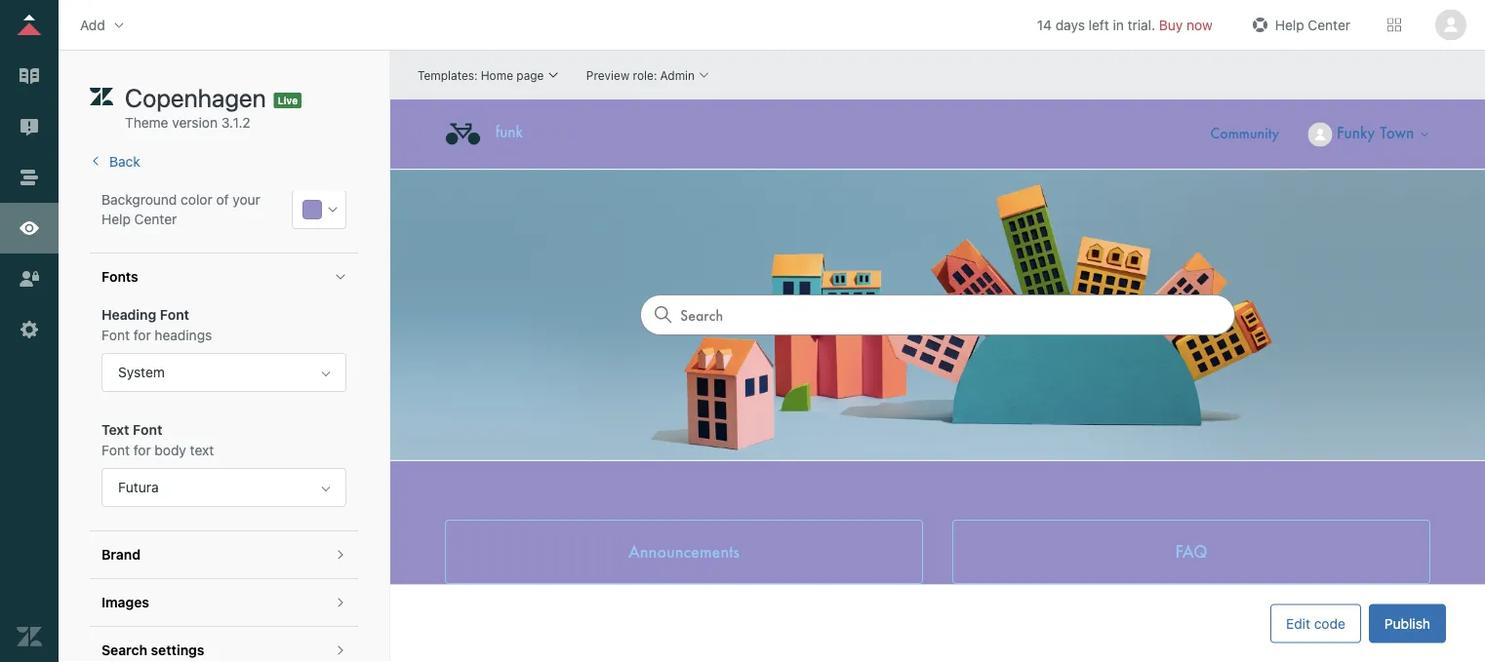 Task type: locate. For each thing, give the bounding box(es) containing it.
font up headings
[[160, 307, 189, 323]]

live
[[278, 95, 298, 106]]

back
[[109, 154, 140, 170]]

1 for from the top
[[133, 328, 151, 344]]

for inside text font font for body text
[[133, 443, 151, 459]]

None button
[[1433, 9, 1470, 40]]

headings
[[155, 328, 212, 344]]

version
[[172, 115, 218, 131]]

help right 'now'
[[1275, 17, 1304, 33]]

search settings
[[101, 643, 204, 659]]

background color of your help center
[[101, 192, 260, 228]]

heading font font for headings
[[101, 307, 212, 344]]

system button
[[101, 353, 346, 392]]

your
[[233, 192, 260, 208]]

futura button
[[101, 469, 346, 508]]

1 vertical spatial for
[[133, 443, 151, 459]]

Heading Font field
[[101, 301, 346, 392]]

1 horizontal spatial center
[[1308, 17, 1351, 33]]

user permissions image
[[17, 266, 42, 292]]

heading
[[101, 307, 156, 323]]

publish
[[1385, 616, 1431, 632]]

font down heading
[[101, 328, 130, 344]]

0 vertical spatial for
[[133, 328, 151, 344]]

arrange content image
[[17, 165, 42, 190]]

3.1.2
[[221, 115, 250, 131]]

center down background
[[134, 211, 177, 228]]

futura
[[118, 480, 159, 496]]

for down heading
[[133, 328, 151, 344]]

brand button
[[90, 532, 358, 579]]

moderate content image
[[17, 114, 42, 140]]

font
[[160, 307, 189, 323], [101, 328, 130, 344], [133, 422, 162, 438], [101, 443, 130, 459]]

zendesk image
[[17, 625, 42, 650]]

2 for from the top
[[133, 443, 151, 459]]

center
[[1308, 17, 1351, 33], [134, 211, 177, 228]]

0 horizontal spatial center
[[134, 211, 177, 228]]

0 vertical spatial help
[[1275, 17, 1304, 33]]

add
[[80, 17, 105, 33]]

for inside heading font font for headings
[[133, 328, 151, 344]]

for
[[133, 328, 151, 344], [133, 443, 151, 459]]

0 horizontal spatial help
[[101, 211, 131, 228]]

theme
[[125, 115, 168, 131]]

help
[[1275, 17, 1304, 33], [101, 211, 131, 228]]

1 vertical spatial help
[[101, 211, 131, 228]]

font down text
[[101, 443, 130, 459]]

14
[[1037, 17, 1052, 33]]

1 horizontal spatial help
[[1275, 17, 1304, 33]]

help inside background color of your help center
[[101, 211, 131, 228]]

0 vertical spatial center
[[1308, 17, 1351, 33]]

for left the 'body'
[[133, 443, 151, 459]]

help down background
[[101, 211, 131, 228]]

settings
[[151, 643, 204, 659]]

center left zendesk products image
[[1308, 17, 1351, 33]]

publish button
[[1369, 605, 1446, 644]]

1 vertical spatial center
[[134, 211, 177, 228]]

left
[[1089, 17, 1109, 33]]



Task type: vqa. For each thing, say whether or not it's contained in the screenshot.
the topmost funk
no



Task type: describe. For each thing, give the bounding box(es) containing it.
background
[[101, 192, 177, 208]]

help center
[[1275, 17, 1351, 33]]

Heading Font button
[[74, 10, 132, 40]]

edit code button
[[1271, 605, 1361, 644]]

of
[[216, 192, 229, 208]]

in
[[1113, 17, 1124, 33]]

zendesk products image
[[1388, 18, 1401, 32]]

edit code
[[1286, 616, 1346, 632]]

fonts
[[101, 269, 138, 285]]

text font font for body text
[[101, 422, 214, 459]]

code
[[1314, 616, 1346, 632]]

back link
[[90, 154, 140, 170]]

help center button
[[1242, 10, 1356, 40]]

images button
[[90, 580, 358, 627]]

center inside background color of your help center
[[134, 211, 177, 228]]

search
[[101, 643, 147, 659]]

system
[[118, 365, 165, 381]]

center inside button
[[1308, 17, 1351, 33]]

for for body
[[133, 443, 151, 459]]

now
[[1187, 17, 1213, 33]]

trial.
[[1128, 17, 1155, 33]]

body
[[155, 443, 186, 459]]

for for headings
[[133, 328, 151, 344]]

copenhagen
[[125, 82, 266, 112]]

help inside button
[[1275, 17, 1304, 33]]

color
[[181, 192, 212, 208]]

days
[[1056, 17, 1085, 33]]

fonts button
[[90, 254, 358, 301]]

buy
[[1159, 17, 1183, 33]]

brand
[[101, 547, 141, 563]]

14 days left in trial. buy now
[[1037, 17, 1213, 33]]

settings image
[[17, 317, 42, 343]]

edit
[[1286, 616, 1310, 632]]

images
[[101, 595, 149, 611]]

manage articles image
[[17, 63, 42, 89]]

text
[[101, 422, 129, 438]]

customize design image
[[17, 216, 42, 241]]

theme type image
[[90, 82, 113, 113]]

search settings button
[[90, 628, 358, 663]]

theme version 3.1.2
[[125, 115, 250, 131]]

font up the 'body'
[[133, 422, 162, 438]]

Text Font field
[[101, 416, 346, 508]]

text
[[190, 443, 214, 459]]



